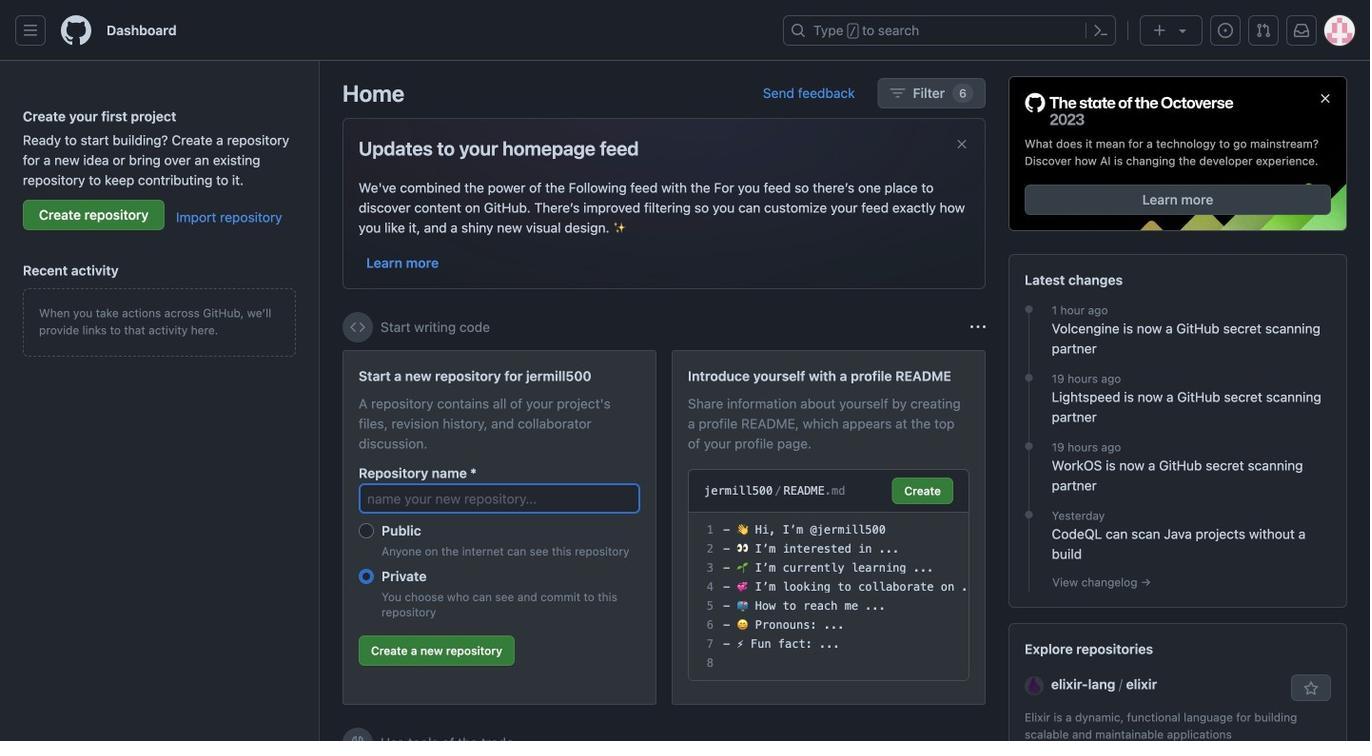 Task type: locate. For each thing, give the bounding box(es) containing it.
command palette image
[[1093, 23, 1109, 38]]

explore repositories navigation
[[1009, 623, 1347, 741]]

none submit inside introduce yourself with a profile readme element
[[892, 478, 953, 504]]

1 dot fill image from the top
[[1021, 302, 1037, 317]]

why am i seeing this? image
[[971, 320, 986, 335]]

None radio
[[359, 569, 374, 584]]

1 vertical spatial dot fill image
[[1021, 507, 1037, 523]]

plus image
[[1152, 23, 1168, 38]]

code image
[[350, 320, 365, 335]]

None radio
[[359, 523, 374, 539]]

dot fill image
[[1021, 302, 1037, 317], [1021, 370, 1037, 385]]

git pull request image
[[1256, 23, 1271, 38]]

2 dot fill image from the top
[[1021, 370, 1037, 385]]

None submit
[[892, 478, 953, 504]]

1 dot fill image from the top
[[1021, 439, 1037, 454]]

x image
[[954, 137, 970, 152]]

2 dot fill image from the top
[[1021, 507, 1037, 523]]

none radio inside start a new repository element
[[359, 569, 374, 584]]

0 vertical spatial dot fill image
[[1021, 439, 1037, 454]]

0 vertical spatial dot fill image
[[1021, 302, 1037, 317]]

1 vertical spatial dot fill image
[[1021, 370, 1037, 385]]

dot fill image
[[1021, 439, 1037, 454], [1021, 507, 1037, 523]]



Task type: vqa. For each thing, say whether or not it's contained in the screenshot.
x image
yes



Task type: describe. For each thing, give the bounding box(es) containing it.
github logo image
[[1025, 92, 1234, 128]]

name your new repository... text field
[[359, 483, 640, 514]]

filter image
[[890, 86, 906, 101]]

explore element
[[1009, 76, 1347, 741]]

introduce yourself with a profile readme element
[[672, 350, 986, 705]]

@elixir-lang profile image
[[1025, 676, 1044, 696]]

issue opened image
[[1218, 23, 1233, 38]]

star this repository image
[[1304, 681, 1319, 697]]

triangle down image
[[1175, 23, 1190, 38]]

tools image
[[350, 736, 365, 741]]

homepage image
[[61, 15, 91, 46]]

notifications image
[[1294, 23, 1309, 38]]

start a new repository element
[[343, 350, 657, 705]]

none radio inside start a new repository element
[[359, 523, 374, 539]]

close image
[[1318, 91, 1333, 106]]



